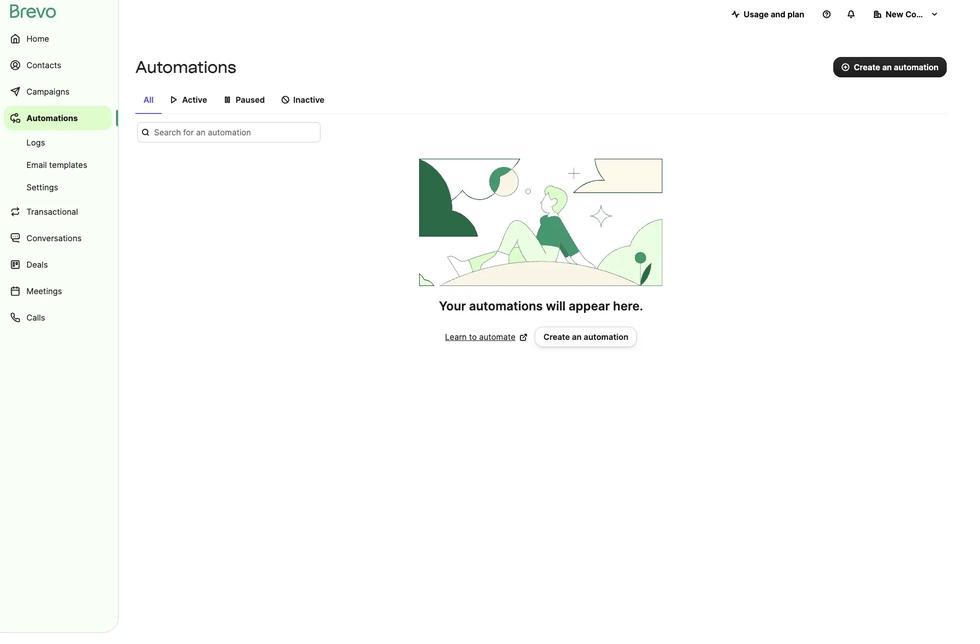 Task type: locate. For each thing, give the bounding box(es) containing it.
inactive link
[[273, 90, 333, 113]]

your automations will appear here.
[[439, 299, 643, 313]]

home link
[[4, 26, 112, 51]]

1 horizontal spatial automation
[[894, 62, 939, 72]]

tab list containing all
[[135, 90, 947, 114]]

1 vertical spatial create an automation button
[[535, 327, 637, 347]]

templates
[[49, 160, 87, 170]]

create an automation inside your automations will appear here. tab panel
[[544, 332, 629, 342]]

1 horizontal spatial create
[[854, 62, 880, 72]]

will
[[546, 299, 566, 313]]

dxrbf image left inactive
[[281, 96, 289, 104]]

create
[[854, 62, 880, 72], [544, 332, 570, 342]]

conversations link
[[4, 226, 112, 250]]

meetings link
[[4, 279, 112, 303]]

new company button
[[866, 4, 947, 24]]

0 horizontal spatial dxrbf image
[[223, 96, 232, 104]]

create an automation button
[[834, 57, 947, 77], [535, 327, 637, 347]]

inactive
[[293, 95, 325, 105]]

meetings
[[26, 286, 62, 296]]

tab list
[[135, 90, 947, 114]]

home
[[26, 34, 49, 44]]

email
[[26, 160, 47, 170]]

1 dxrbf image from the left
[[223, 96, 232, 104]]

plan
[[788, 9, 805, 19]]

to
[[469, 332, 477, 342]]

calls link
[[4, 305, 112, 330]]

0 horizontal spatial create
[[544, 332, 570, 342]]

create an automation for create an automation button inside your automations will appear here. tab panel
[[544, 332, 629, 342]]

deals
[[26, 260, 48, 270]]

1 horizontal spatial create an automation
[[854, 62, 939, 72]]

dxrbf image inside paused link
[[223, 96, 232, 104]]

1 vertical spatial automation
[[584, 332, 629, 342]]

all
[[143, 95, 154, 105]]

create an automation
[[854, 62, 939, 72], [544, 332, 629, 342]]

an inside your automations will appear here. tab panel
[[572, 332, 582, 342]]

campaigns
[[26, 87, 70, 97]]

0 horizontal spatial automation
[[584, 332, 629, 342]]

automations up "active"
[[135, 58, 236, 77]]

automation
[[894, 62, 939, 72], [584, 332, 629, 342]]

automate
[[479, 332, 516, 342]]

dxrbf image
[[223, 96, 232, 104], [281, 96, 289, 104]]

0 horizontal spatial create an automation
[[544, 332, 629, 342]]

all link
[[135, 90, 162, 114]]

an
[[882, 62, 892, 72], [572, 332, 582, 342]]

email templates
[[26, 160, 87, 170]]

usage and plan button
[[723, 4, 813, 24]]

automations
[[135, 58, 236, 77], [26, 113, 78, 123]]

usage
[[744, 9, 769, 19]]

0 horizontal spatial an
[[572, 332, 582, 342]]

email templates link
[[4, 155, 112, 175]]

1 vertical spatial create an automation
[[544, 332, 629, 342]]

company
[[906, 9, 943, 19]]

1 vertical spatial create
[[544, 332, 570, 342]]

automations up logs link at the top
[[26, 113, 78, 123]]

0 vertical spatial automations
[[135, 58, 236, 77]]

0 horizontal spatial automations
[[26, 113, 78, 123]]

paused
[[236, 95, 265, 105]]

settings link
[[4, 177, 112, 197]]

1 horizontal spatial automations
[[135, 58, 236, 77]]

learn to automate
[[445, 332, 516, 342]]

1 vertical spatial an
[[572, 332, 582, 342]]

dxrbf image inside inactive link
[[281, 96, 289, 104]]

0 vertical spatial automation
[[894, 62, 939, 72]]

1 horizontal spatial dxrbf image
[[281, 96, 289, 104]]

dxrbf image left paused
[[223, 96, 232, 104]]

appear
[[569, 299, 610, 313]]

1 horizontal spatial an
[[882, 62, 892, 72]]

0 vertical spatial create an automation button
[[834, 57, 947, 77]]

0 horizontal spatial create an automation button
[[535, 327, 637, 347]]

1 vertical spatial automations
[[26, 113, 78, 123]]

deals link
[[4, 252, 112, 277]]

0 vertical spatial create an automation
[[854, 62, 939, 72]]

2 dxrbf image from the left
[[281, 96, 289, 104]]



Task type: vqa. For each thing, say whether or not it's contained in the screenshot.
PLEASE
no



Task type: describe. For each thing, give the bounding box(es) containing it.
transactional
[[26, 207, 78, 217]]

automations link
[[4, 106, 112, 130]]

learn to automate link
[[445, 331, 528, 343]]

new
[[886, 9, 904, 19]]

settings
[[26, 182, 58, 192]]

usage and plan
[[744, 9, 805, 19]]

dxrbf image
[[170, 96, 178, 104]]

transactional link
[[4, 199, 112, 224]]

logs link
[[4, 132, 112, 153]]

and
[[771, 9, 786, 19]]

create an automation button inside your automations will appear here. tab panel
[[535, 327, 637, 347]]

here.
[[613, 299, 643, 313]]

create an automation for the right create an automation button
[[854, 62, 939, 72]]

automations
[[469, 299, 543, 313]]

contacts link
[[4, 53, 112, 77]]

dxrbf image for paused
[[223, 96, 232, 104]]

new company
[[886, 9, 943, 19]]

workflow-list-search-input search field
[[137, 122, 321, 142]]

conversations
[[26, 233, 82, 243]]

campaigns link
[[4, 79, 112, 104]]

paused link
[[215, 90, 273, 113]]

0 vertical spatial create
[[854, 62, 880, 72]]

your
[[439, 299, 466, 313]]

active link
[[162, 90, 215, 113]]

logs
[[26, 137, 45, 148]]

active
[[182, 95, 207, 105]]

create inside your automations will appear here. tab panel
[[544, 332, 570, 342]]

dxrbf image for inactive
[[281, 96, 289, 104]]

learn
[[445, 332, 467, 342]]

1 horizontal spatial create an automation button
[[834, 57, 947, 77]]

your automations will appear here. tab panel
[[135, 122, 947, 347]]

calls
[[26, 312, 45, 323]]

automation inside tab panel
[[584, 332, 629, 342]]

contacts
[[26, 60, 61, 70]]

0 vertical spatial an
[[882, 62, 892, 72]]



